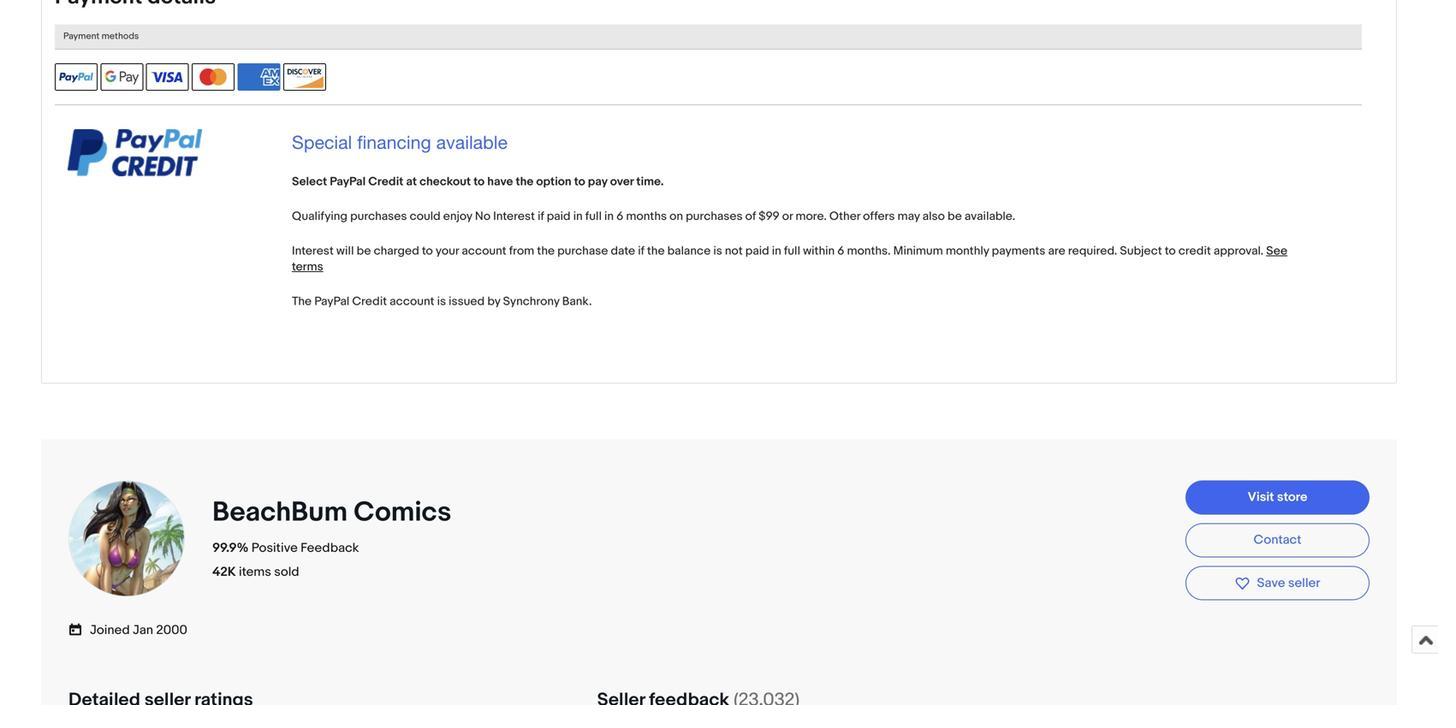 Task type: describe. For each thing, give the bounding box(es) containing it.
1 vertical spatial if
[[638, 244, 645, 259]]

42k items sold
[[212, 565, 299, 580]]

save
[[1257, 576, 1286, 591]]

see terms link
[[292, 244, 1288, 275]]

within
[[803, 244, 835, 259]]

available
[[436, 131, 508, 153]]

master card image
[[192, 63, 235, 91]]

1 vertical spatial interest
[[292, 244, 334, 259]]

issued
[[449, 295, 485, 309]]

discover image
[[283, 63, 326, 91]]

beachbum
[[212, 496, 348, 529]]

1 purchases from the left
[[350, 209, 407, 224]]

1 horizontal spatial interest
[[493, 209, 535, 224]]

1 horizontal spatial full
[[784, 244, 801, 259]]

sold
[[274, 565, 299, 580]]

store
[[1277, 490, 1308, 505]]

2 purchases from the left
[[686, 209, 743, 224]]

0 horizontal spatial full
[[586, 209, 602, 224]]

your
[[436, 244, 459, 259]]

save seller
[[1257, 576, 1321, 591]]

required.
[[1068, 244, 1118, 259]]

the
[[292, 295, 312, 309]]

0 horizontal spatial account
[[390, 295, 435, 309]]

purchase
[[558, 244, 608, 259]]

0 horizontal spatial in
[[573, 209, 583, 224]]

qualifying
[[292, 209, 348, 224]]

or
[[782, 209, 793, 224]]

to left "credit"
[[1165, 244, 1176, 259]]

to left your
[[422, 244, 433, 259]]

time.
[[637, 175, 664, 189]]

methods
[[102, 31, 139, 42]]

save seller button
[[1186, 566, 1370, 601]]

beachbum comics link
[[212, 496, 458, 529]]

0 vertical spatial if
[[538, 209, 544, 224]]

enjoy
[[443, 209, 472, 224]]

by
[[487, 295, 500, 309]]

special
[[292, 131, 352, 153]]

payment
[[63, 31, 100, 42]]

comics
[[354, 496, 452, 529]]

1 horizontal spatial account
[[462, 244, 507, 259]]

paypal image
[[55, 63, 98, 91]]

visit
[[1248, 490, 1275, 505]]

visit store link
[[1186, 481, 1370, 515]]

paypal for select
[[330, 175, 366, 189]]

on
[[670, 209, 683, 224]]

google pay image
[[100, 63, 143, 91]]

to left pay
[[574, 175, 585, 189]]

text__icon wrapper image
[[69, 621, 90, 638]]

payment methods
[[63, 31, 139, 42]]

jan
[[133, 623, 153, 638]]

from
[[509, 244, 535, 259]]

special financing available
[[292, 131, 508, 153]]

credit
[[1179, 244, 1211, 259]]

beachbum comics image
[[67, 479, 187, 599]]

also
[[923, 209, 945, 224]]

items
[[239, 565, 271, 580]]

0 horizontal spatial paid
[[547, 209, 571, 224]]

balance
[[668, 244, 711, 259]]

select paypal credit at checkout to have the option to pay over time.
[[292, 175, 664, 189]]

visit store
[[1248, 490, 1308, 505]]

1 horizontal spatial the
[[537, 244, 555, 259]]

joined jan 2000
[[90, 623, 187, 638]]



Task type: vqa. For each thing, say whether or not it's contained in the screenshot.
the right FLOOR
no



Task type: locate. For each thing, give the bounding box(es) containing it.
date
[[611, 244, 635, 259]]

positive
[[252, 541, 298, 556]]

0 horizontal spatial interest
[[292, 244, 334, 259]]

1 vertical spatial credit
[[352, 295, 387, 309]]

is
[[714, 244, 722, 259], [437, 295, 446, 309]]

1 horizontal spatial purchases
[[686, 209, 743, 224]]

charged
[[374, 244, 419, 259]]

1 vertical spatial be
[[357, 244, 371, 259]]

account down "no"
[[462, 244, 507, 259]]

pay
[[588, 175, 608, 189]]

other
[[830, 209, 861, 224]]

2 horizontal spatial the
[[647, 244, 665, 259]]

2000
[[156, 623, 187, 638]]

purchases left of
[[686, 209, 743, 224]]

qualifying purchases could enjoy no interest if paid in full in 6 months on purchases of $99 or more. other offers may also be available.
[[292, 209, 1016, 224]]

full
[[586, 209, 602, 224], [784, 244, 801, 259]]

contact
[[1254, 532, 1302, 548]]

if right the date at the top
[[638, 244, 645, 259]]

available.
[[965, 209, 1016, 224]]

to
[[474, 175, 485, 189], [574, 175, 585, 189], [422, 244, 433, 259], [1165, 244, 1176, 259]]

6 left months
[[617, 209, 624, 224]]

0 vertical spatial account
[[462, 244, 507, 259]]

more.
[[796, 209, 827, 224]]

0 vertical spatial be
[[948, 209, 962, 224]]

interest right "no"
[[493, 209, 535, 224]]

credit left 'at'
[[368, 175, 404, 189]]

$99
[[759, 209, 780, 224]]

the right from at the left
[[537, 244, 555, 259]]

approval.
[[1214, 244, 1264, 259]]

1 horizontal spatial if
[[638, 244, 645, 259]]

checkout
[[420, 175, 471, 189]]

1 horizontal spatial 6
[[838, 244, 845, 259]]

be right also
[[948, 209, 962, 224]]

see
[[1267, 244, 1288, 259]]

0 horizontal spatial 6
[[617, 209, 624, 224]]

1 horizontal spatial be
[[948, 209, 962, 224]]

6 right 'within'
[[838, 244, 845, 259]]

at
[[406, 175, 417, 189]]

over
[[610, 175, 634, 189]]

2 horizontal spatial in
[[772, 244, 782, 259]]

full left 'within'
[[784, 244, 801, 259]]

months.
[[847, 244, 891, 259]]

0 vertical spatial is
[[714, 244, 722, 259]]

1 vertical spatial 6
[[838, 244, 845, 259]]

0 vertical spatial 6
[[617, 209, 624, 224]]

paid right not
[[746, 244, 769, 259]]

is left not
[[714, 244, 722, 259]]

1 vertical spatial paid
[[746, 244, 769, 259]]

account
[[462, 244, 507, 259], [390, 295, 435, 309]]

paypal right "select"
[[330, 175, 366, 189]]

select
[[292, 175, 327, 189]]

monthly
[[946, 244, 989, 259]]

paid
[[547, 209, 571, 224], [746, 244, 769, 259]]

0 horizontal spatial is
[[437, 295, 446, 309]]

have
[[487, 175, 513, 189]]

1 horizontal spatial in
[[605, 209, 614, 224]]

0 vertical spatial interest
[[493, 209, 535, 224]]

purchases
[[350, 209, 407, 224], [686, 209, 743, 224]]

1 horizontal spatial is
[[714, 244, 722, 259]]

to left have
[[474, 175, 485, 189]]

in down $99
[[772, 244, 782, 259]]

subject
[[1120, 244, 1162, 259]]

42k
[[212, 565, 236, 580]]

purchases up charged
[[350, 209, 407, 224]]

paid down the option
[[547, 209, 571, 224]]

0 vertical spatial paypal
[[330, 175, 366, 189]]

1 vertical spatial account
[[390, 295, 435, 309]]

0 vertical spatial full
[[586, 209, 602, 224]]

in up purchase
[[573, 209, 583, 224]]

option
[[536, 175, 572, 189]]

bank.
[[562, 295, 592, 309]]

be
[[948, 209, 962, 224], [357, 244, 371, 259]]

seller
[[1289, 576, 1321, 591]]

account down charged
[[390, 295, 435, 309]]

the right have
[[516, 175, 534, 189]]

in
[[573, 209, 583, 224], [605, 209, 614, 224], [772, 244, 782, 259]]

credit
[[368, 175, 404, 189], [352, 295, 387, 309]]

1 vertical spatial paypal
[[314, 295, 350, 309]]

contact link
[[1186, 523, 1370, 558]]

are
[[1048, 244, 1066, 259]]

feedback
[[301, 541, 359, 556]]

0 vertical spatial paid
[[547, 209, 571, 224]]

offers
[[863, 209, 895, 224]]

interest up terms
[[292, 244, 334, 259]]

99.9%
[[212, 541, 249, 556]]

0 horizontal spatial the
[[516, 175, 534, 189]]

payments
[[992, 244, 1046, 259]]

will
[[336, 244, 354, 259]]

be right will
[[357, 244, 371, 259]]

credit for at
[[368, 175, 404, 189]]

terms
[[292, 260, 323, 275]]

the right the date at the top
[[647, 244, 665, 259]]

synchrony
[[503, 295, 560, 309]]

1 horizontal spatial paid
[[746, 244, 769, 259]]

1 vertical spatial full
[[784, 244, 801, 259]]

joined
[[90, 623, 130, 638]]

visa image
[[146, 63, 189, 91]]

months
[[626, 209, 667, 224]]

paypal right the on the left of page
[[314, 295, 350, 309]]

credit down will
[[352, 295, 387, 309]]

in down pay
[[605, 209, 614, 224]]

paypal
[[330, 175, 366, 189], [314, 295, 350, 309]]

the paypal credit account is issued by synchrony bank.
[[292, 295, 592, 309]]

0 horizontal spatial purchases
[[350, 209, 407, 224]]

minimum
[[894, 244, 943, 259]]

interest
[[493, 209, 535, 224], [292, 244, 334, 259]]

not
[[725, 244, 743, 259]]

full down pay
[[586, 209, 602, 224]]

could
[[410, 209, 441, 224]]

see terms
[[292, 244, 1288, 275]]

may
[[898, 209, 920, 224]]

6
[[617, 209, 624, 224], [838, 244, 845, 259]]

is left issued
[[437, 295, 446, 309]]

paypal for the
[[314, 295, 350, 309]]

if
[[538, 209, 544, 224], [638, 244, 645, 259]]

no
[[475, 209, 491, 224]]

of
[[745, 209, 756, 224]]

the
[[516, 175, 534, 189], [537, 244, 555, 259], [647, 244, 665, 259]]

0 horizontal spatial be
[[357, 244, 371, 259]]

1 vertical spatial is
[[437, 295, 446, 309]]

0 vertical spatial credit
[[368, 175, 404, 189]]

interest will be charged to your account from the purchase date if the balance is not paid in full within 6 months. minimum monthly payments are required. subject to credit approval.
[[292, 244, 1267, 259]]

credit for account
[[352, 295, 387, 309]]

financing
[[357, 131, 431, 153]]

american express image
[[238, 63, 280, 91]]

0 horizontal spatial if
[[538, 209, 544, 224]]

beachbum comics
[[212, 496, 452, 529]]

if down the option
[[538, 209, 544, 224]]

99.9% positive feedback
[[212, 541, 359, 556]]



